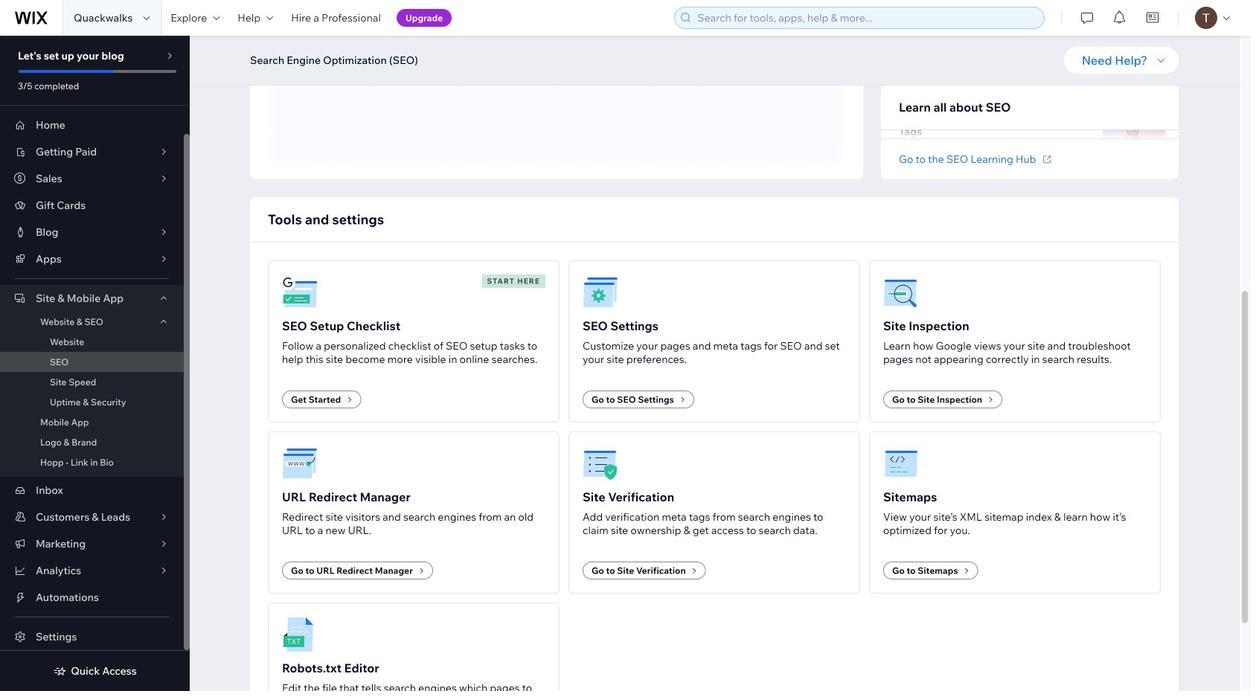 Task type: locate. For each thing, give the bounding box(es) containing it.
sidebar element
[[0, 36, 190, 692]]

Search for tools, apps, help & more... field
[[693, 7, 1040, 28]]

heading
[[899, 15, 1095, 42], [899, 98, 1012, 116], [899, 112, 1095, 138], [282, 317, 401, 335], [583, 317, 659, 335], [884, 317, 970, 335], [282, 488, 411, 506], [583, 488, 675, 506], [884, 488, 938, 506], [282, 660, 379, 678]]



Task type: vqa. For each thing, say whether or not it's contained in the screenshot.
"SUBSCRIPTIONS" on the top of the page
no



